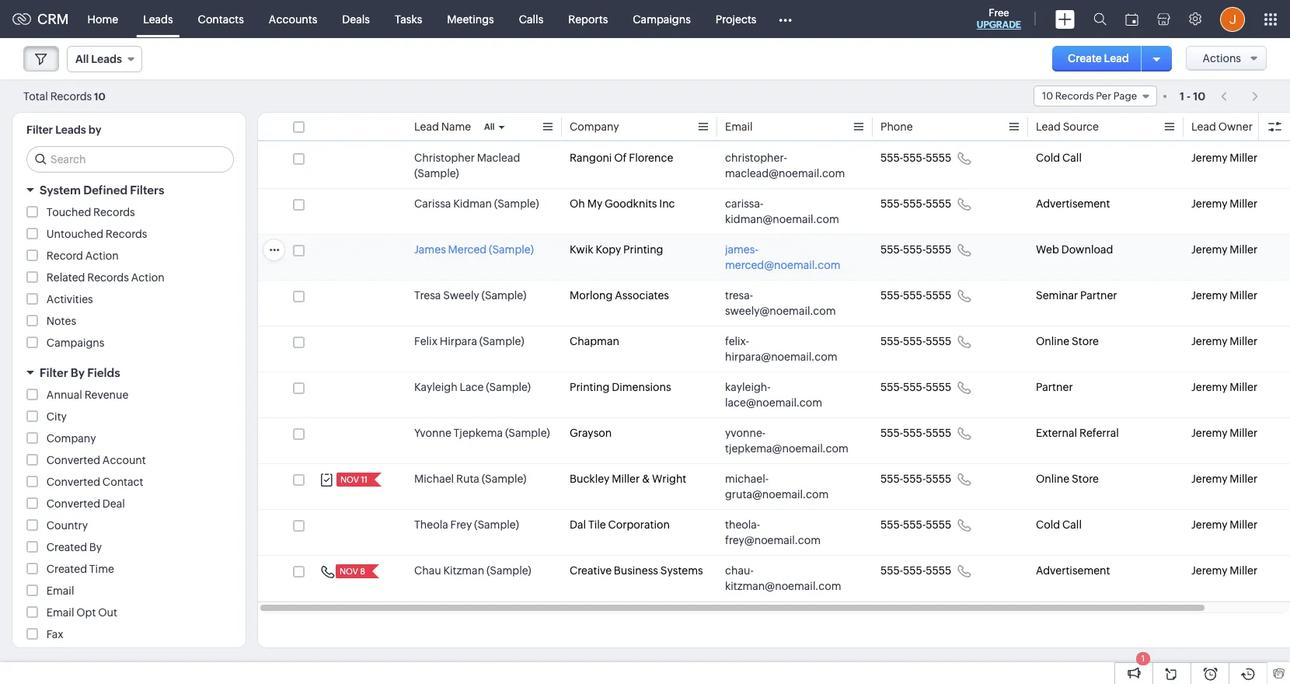 Task type: vqa. For each thing, say whether or not it's contained in the screenshot.
christopher-
yes



Task type: describe. For each thing, give the bounding box(es) containing it.
create menu image
[[1056, 10, 1075, 28]]

meetings link
[[435, 0, 507, 38]]

miller for felix- hirpara@noemail.com
[[1230, 335, 1258, 348]]

buckley
[[570, 473, 610, 485]]

seminar partner
[[1036, 289, 1118, 302]]

accounts link
[[256, 0, 330, 38]]

total
[[23, 90, 48, 102]]

records for touched
[[93, 206, 135, 218]]

morlong
[[570, 289, 613, 302]]

5555 for chau- kitzman@noemail.com
[[926, 564, 952, 577]]

my
[[587, 197, 603, 210]]

projects link
[[703, 0, 769, 38]]

profile element
[[1211, 0, 1255, 38]]

kayleigh- lace@noemail.com
[[725, 381, 823, 409]]

created time
[[47, 563, 114, 575]]

felix hirpara (sample) link
[[414, 334, 524, 349]]

555-555-5555 for yvonne- tjepkema@noemail.com
[[881, 427, 952, 439]]

michael ruta (sample)
[[414, 473, 527, 485]]

(sample) for yvonne tjepkema (sample)
[[505, 427, 550, 439]]

555-555-5555 for tresa- sweely@noemail.com
[[881, 289, 952, 302]]

nov for michael
[[341, 475, 359, 484]]

filter for filter leads by
[[26, 124, 53, 136]]

1 for 1
[[1142, 654, 1145, 663]]

related
[[47, 271, 85, 284]]

reports
[[569, 13, 608, 25]]

calls
[[519, 13, 544, 25]]

lead for lead owner
[[1192, 121, 1217, 133]]

jeremy miller for theola- frey@noemail.com
[[1192, 519, 1258, 531]]

morlong associates
[[570, 289, 669, 302]]

555-555-5555 for james- merced@noemail.com
[[881, 243, 952, 256]]

carissa-
[[725, 197, 764, 210]]

records for total
[[50, 90, 92, 102]]

cold call for christopher- maclead@noemail.com
[[1036, 152, 1082, 164]]

5555 for kayleigh- lace@noemail.com
[[926, 381, 952, 393]]

jeremy miller for james- merced@noemail.com
[[1192, 243, 1258, 256]]

(sample) for chau kitzman (sample)
[[487, 564, 532, 577]]

online store for felix- hirpara@noemail.com
[[1036, 335, 1099, 348]]

christopher- maclead@noemail.com
[[725, 152, 845, 180]]

5555 for theola- frey@noemail.com
[[926, 519, 952, 531]]

1 vertical spatial company
[[47, 432, 96, 445]]

system defined filters
[[40, 183, 164, 197]]

record
[[47, 250, 83, 262]]

0 horizontal spatial printing
[[570, 381, 610, 393]]

maclead@noemail.com
[[725, 167, 845, 180]]

jeremy miller for tresa- sweely@noemail.com
[[1192, 289, 1258, 302]]

defined
[[83, 183, 128, 197]]

theola- frey@noemail.com
[[725, 519, 821, 547]]

jeremy for kayleigh- lace@noemail.com
[[1192, 381, 1228, 393]]

chau-
[[725, 564, 754, 577]]

lead for lead name
[[414, 121, 439, 133]]

oh
[[570, 197, 585, 210]]

miller for michael- gruta@noemail.com
[[1230, 473, 1258, 485]]

revenue
[[84, 389, 129, 401]]

projects
[[716, 13, 757, 25]]

felix- hirpara@noemail.com
[[725, 335, 838, 363]]

creative business systems
[[570, 564, 703, 577]]

tile
[[588, 519, 606, 531]]

call for theola- frey@noemail.com
[[1063, 519, 1082, 531]]

5555 for tresa- sweely@noemail.com
[[926, 289, 952, 302]]

converted contact
[[47, 476, 143, 488]]

call for christopher- maclead@noemail.com
[[1063, 152, 1082, 164]]

0 vertical spatial printing
[[624, 243, 664, 256]]

kopy
[[596, 243, 621, 256]]

10 records per page
[[1043, 90, 1137, 102]]

tjepkema@noemail.com
[[725, 442, 849, 455]]

untouched
[[47, 228, 103, 240]]

deal
[[103, 498, 125, 510]]

james merced (sample)
[[414, 243, 534, 256]]

jeremy for tresa- sweely@noemail.com
[[1192, 289, 1228, 302]]

contact
[[103, 476, 143, 488]]

time
[[89, 563, 114, 575]]

kayleigh
[[414, 381, 458, 393]]

calls link
[[507, 0, 556, 38]]

business
[[614, 564, 659, 577]]

actions
[[1203, 52, 1242, 65]]

james- merced@noemail.com
[[725, 243, 841, 271]]

2 horizontal spatial leads
[[143, 13, 173, 25]]

2 vertical spatial email
[[47, 606, 74, 619]]

kayleigh- lace@noemail.com link
[[725, 379, 850, 411]]

&
[[642, 473, 650, 485]]

store for felix- hirpara@noemail.com
[[1072, 335, 1099, 348]]

leads for all leads
[[91, 53, 122, 65]]

chau- kitzman@noemail.com
[[725, 564, 842, 592]]

lace@noemail.com
[[725, 397, 823, 409]]

crm link
[[12, 11, 69, 27]]

country
[[47, 519, 88, 532]]

filter for filter by fields
[[40, 366, 68, 379]]

theola frey (sample)
[[414, 519, 519, 531]]

(sample) for michael ruta (sample)
[[482, 473, 527, 485]]

meetings
[[447, 13, 494, 25]]

phone
[[881, 121, 913, 133]]

inc
[[660, 197, 675, 210]]

All Leads field
[[67, 46, 142, 72]]

5555 for christopher- maclead@noemail.com
[[926, 152, 952, 164]]

jeremy miller for chau- kitzman@noemail.com
[[1192, 564, 1258, 577]]

all for all
[[484, 122, 495, 131]]

(sample) for felix hirpara (sample)
[[480, 335, 524, 348]]

online for felix- hirpara@noemail.com
[[1036, 335, 1070, 348]]

theola
[[414, 519, 448, 531]]

lead for lead source
[[1036, 121, 1061, 133]]

jeremy miller for michael- gruta@noemail.com
[[1192, 473, 1258, 485]]

converted for converted account
[[47, 454, 100, 466]]

online store for michael- gruta@noemail.com
[[1036, 473, 1099, 485]]

touched records
[[47, 206, 135, 218]]

gruta@noemail.com
[[725, 488, 829, 501]]

advertisement for chau- kitzman@noemail.com
[[1036, 564, 1111, 577]]

miller for christopher- maclead@noemail.com
[[1230, 152, 1258, 164]]

row group containing christopher maclead (sample)
[[258, 143, 1291, 602]]

deals
[[342, 13, 370, 25]]

nov 11 link
[[337, 473, 369, 487]]

system defined filters button
[[12, 176, 246, 204]]

james-
[[725, 243, 759, 256]]

james merced (sample) link
[[414, 242, 534, 257]]

michael
[[414, 473, 454, 485]]

merced
[[448, 243, 487, 256]]

all leads
[[75, 53, 122, 65]]

kwik
[[570, 243, 594, 256]]

city
[[47, 411, 67, 423]]

chau- kitzman@noemail.com link
[[725, 563, 850, 594]]

tresa- sweely@noemail.com
[[725, 289, 836, 317]]

christopher maclead (sample) link
[[414, 150, 554, 181]]

kayleigh lace (sample) link
[[414, 379, 531, 395]]

created by
[[47, 541, 102, 554]]

hirpara
[[440, 335, 477, 348]]

calendar image
[[1126, 13, 1139, 25]]

kidman@noemail.com
[[725, 213, 839, 225]]

per
[[1096, 90, 1112, 102]]

5555 for carissa- kidman@noemail.com
[[926, 197, 952, 210]]

theola-
[[725, 519, 760, 531]]

jeremy for michael- gruta@noemail.com
[[1192, 473, 1228, 485]]

Search text field
[[27, 147, 233, 172]]

555-555-5555 for michael- gruta@noemail.com
[[881, 473, 952, 485]]

michael ruta (sample) link
[[414, 471, 527, 487]]

advertisement for carissa- kidman@noemail.com
[[1036, 197, 1111, 210]]

jeremy for carissa- kidman@noemail.com
[[1192, 197, 1228, 210]]

rangoni of florence
[[570, 152, 674, 164]]

555-555-5555 for carissa- kidman@noemail.com
[[881, 197, 952, 210]]

oh my goodknits inc
[[570, 197, 675, 210]]

10 inside field
[[1043, 90, 1054, 102]]

cold for christopher- maclead@noemail.com
[[1036, 152, 1061, 164]]

jeremy for chau- kitzman@noemail.com
[[1192, 564, 1228, 577]]

create
[[1068, 52, 1102, 65]]

1 vertical spatial email
[[47, 585, 74, 597]]

printing dimensions
[[570, 381, 671, 393]]

source
[[1063, 121, 1099, 133]]

buckley miller & wright
[[570, 473, 687, 485]]

5555 for yvonne- tjepkema@noemail.com
[[926, 427, 952, 439]]

created for created time
[[47, 563, 87, 575]]

michael- gruta@noemail.com link
[[725, 471, 850, 502]]

jeremy for yvonne- tjepkema@noemail.com
[[1192, 427, 1228, 439]]



Task type: locate. For each thing, give the bounding box(es) containing it.
printing up grayson
[[570, 381, 610, 393]]

1 jeremy miller from the top
[[1192, 152, 1258, 164]]

555-555-5555 for felix- hirpara@noemail.com
[[881, 335, 952, 348]]

chau
[[414, 564, 441, 577]]

1 horizontal spatial all
[[484, 122, 495, 131]]

2 cold from the top
[[1036, 519, 1061, 531]]

store for michael- gruta@noemail.com
[[1072, 473, 1099, 485]]

1 vertical spatial by
[[89, 541, 102, 554]]

florence
[[629, 152, 674, 164]]

2 horizontal spatial 10
[[1194, 90, 1206, 102]]

0 horizontal spatial company
[[47, 432, 96, 445]]

converted for converted contact
[[47, 476, 100, 488]]

(sample) inside tresa sweely (sample) link
[[482, 289, 527, 302]]

5555 for michael- gruta@noemail.com
[[926, 473, 952, 485]]

tresa-
[[725, 289, 753, 302]]

0 vertical spatial campaigns
[[633, 13, 691, 25]]

felix-
[[725, 335, 750, 348]]

campaigns right reports link
[[633, 13, 691, 25]]

1 555-555-5555 from the top
[[881, 152, 952, 164]]

christopher maclead (sample)
[[414, 152, 520, 180]]

online down seminar
[[1036, 335, 1070, 348]]

jeremy miller for carissa- kidman@noemail.com
[[1192, 197, 1258, 210]]

(sample) for tresa sweely (sample)
[[482, 289, 527, 302]]

nov left 11
[[341, 475, 359, 484]]

1 cold from the top
[[1036, 152, 1061, 164]]

(sample) right frey
[[474, 519, 519, 531]]

merced@noemail.com
[[725, 259, 841, 271]]

lead inside button
[[1104, 52, 1129, 65]]

8 jeremy miller from the top
[[1192, 473, 1258, 485]]

miller for tresa- sweely@noemail.com
[[1230, 289, 1258, 302]]

10 for 1 - 10
[[1194, 90, 1206, 102]]

0 vertical spatial action
[[85, 250, 119, 262]]

jeremy for christopher- maclead@noemail.com
[[1192, 152, 1228, 164]]

tjepkema
[[454, 427, 503, 439]]

lead left 'owner'
[[1192, 121, 1217, 133]]

7 jeremy miller from the top
[[1192, 427, 1258, 439]]

corporation
[[608, 519, 670, 531]]

(sample) inside carissa kidman (sample) link
[[494, 197, 539, 210]]

filter inside "dropdown button"
[[40, 366, 68, 379]]

sweely
[[443, 289, 480, 302]]

0 vertical spatial online
[[1036, 335, 1070, 348]]

0 vertical spatial call
[[1063, 152, 1082, 164]]

deals link
[[330, 0, 382, 38]]

0 vertical spatial partner
[[1081, 289, 1118, 302]]

1 - 10
[[1180, 90, 1206, 102]]

converted up converted contact at bottom left
[[47, 454, 100, 466]]

(sample) inside christopher maclead (sample)
[[414, 167, 459, 180]]

reports link
[[556, 0, 621, 38]]

1 cold call from the top
[[1036, 152, 1082, 164]]

out
[[98, 606, 117, 619]]

online store down external referral
[[1036, 473, 1099, 485]]

0 vertical spatial filter
[[26, 124, 53, 136]]

2 555-555-5555 from the top
[[881, 197, 952, 210]]

converted up country
[[47, 498, 100, 510]]

all inside field
[[75, 53, 89, 65]]

2 converted from the top
[[47, 476, 100, 488]]

2 created from the top
[[47, 563, 87, 575]]

555-555-5555 for christopher- maclead@noemail.com
[[881, 152, 952, 164]]

10 jeremy miller from the top
[[1192, 564, 1258, 577]]

miller for chau- kitzman@noemail.com
[[1230, 564, 1258, 577]]

10 inside total records 10
[[94, 91, 106, 102]]

records for related
[[87, 271, 129, 284]]

1 vertical spatial cold
[[1036, 519, 1061, 531]]

2 online store from the top
[[1036, 473, 1099, 485]]

dal
[[570, 519, 586, 531]]

associates
[[615, 289, 669, 302]]

crm
[[37, 11, 69, 27]]

1 online from the top
[[1036, 335, 1070, 348]]

by up time
[[89, 541, 102, 554]]

cold
[[1036, 152, 1061, 164], [1036, 519, 1061, 531]]

(sample) right 'kitzman'
[[487, 564, 532, 577]]

tresa
[[414, 289, 441, 302]]

0 vertical spatial converted
[[47, 454, 100, 466]]

(sample) inside kayleigh lace (sample) link
[[486, 381, 531, 393]]

0 vertical spatial email
[[725, 121, 753, 133]]

(sample) right lace
[[486, 381, 531, 393]]

miller
[[1230, 152, 1258, 164], [1230, 197, 1258, 210], [1230, 243, 1258, 256], [1230, 289, 1258, 302], [1230, 335, 1258, 348], [1230, 381, 1258, 393], [1230, 427, 1258, 439], [612, 473, 640, 485], [1230, 473, 1258, 485], [1230, 519, 1258, 531], [1230, 564, 1258, 577]]

(sample) inside felix hirpara (sample) link
[[480, 335, 524, 348]]

records inside 10 records per page field
[[1056, 90, 1094, 102]]

sweely@noemail.com
[[725, 305, 836, 317]]

filter up annual
[[40, 366, 68, 379]]

10 5555 from the top
[[926, 564, 952, 577]]

5555 for felix- hirpara@noemail.com
[[926, 335, 952, 348]]

1 vertical spatial advertisement
[[1036, 564, 1111, 577]]

1 horizontal spatial company
[[570, 121, 619, 133]]

untouched records
[[47, 228, 147, 240]]

10 up by
[[94, 91, 106, 102]]

(sample) right hirpara
[[480, 335, 524, 348]]

0 vertical spatial cold call
[[1036, 152, 1082, 164]]

miller for yvonne- tjepkema@noemail.com
[[1230, 427, 1258, 439]]

1 vertical spatial converted
[[47, 476, 100, 488]]

10 for total records 10
[[94, 91, 106, 102]]

nov 11
[[341, 475, 368, 484]]

1 horizontal spatial partner
[[1081, 289, 1118, 302]]

5 jeremy miller from the top
[[1192, 335, 1258, 348]]

(sample) right sweely on the top left of the page
[[482, 289, 527, 302]]

6 555-555-5555 from the top
[[881, 381, 952, 393]]

8
[[360, 567, 365, 576]]

5 555-555-5555 from the top
[[881, 335, 952, 348]]

1 vertical spatial nov
[[340, 567, 358, 576]]

company down city in the bottom left of the page
[[47, 432, 96, 445]]

nov for chau
[[340, 567, 358, 576]]

1 horizontal spatial 10
[[1043, 90, 1054, 102]]

partner right seminar
[[1081, 289, 1118, 302]]

5555 for james- merced@noemail.com
[[926, 243, 952, 256]]

printing right kopy
[[624, 243, 664, 256]]

online for michael- gruta@noemail.com
[[1036, 473, 1070, 485]]

cold call for theola- frey@noemail.com
[[1036, 519, 1082, 531]]

converted deal
[[47, 498, 125, 510]]

yvonne
[[414, 427, 452, 439]]

0 vertical spatial leads
[[143, 13, 173, 25]]

1 vertical spatial online store
[[1036, 473, 1099, 485]]

1 vertical spatial partner
[[1036, 381, 1073, 393]]

nov left 8
[[340, 567, 358, 576]]

10 right -
[[1194, 90, 1206, 102]]

1 vertical spatial filter
[[40, 366, 68, 379]]

1 vertical spatial cold call
[[1036, 519, 1082, 531]]

(sample) right tjepkema
[[505, 427, 550, 439]]

(sample) inside yvonne tjepkema (sample) link
[[505, 427, 550, 439]]

records down touched records
[[106, 228, 147, 240]]

jeremy for felix- hirpara@noemail.com
[[1192, 335, 1228, 348]]

activities
[[47, 293, 93, 306]]

1 store from the top
[[1072, 335, 1099, 348]]

records left per
[[1056, 90, 1094, 102]]

online store down seminar partner
[[1036, 335, 1099, 348]]

yvonne- tjepkema@noemail.com
[[725, 427, 849, 455]]

1 vertical spatial printing
[[570, 381, 610, 393]]

miller for theola- frey@noemail.com
[[1230, 519, 1258, 531]]

touched
[[47, 206, 91, 218]]

action down untouched records
[[131, 271, 165, 284]]

0 horizontal spatial action
[[85, 250, 119, 262]]

notes
[[47, 315, 76, 327]]

6 jeremy miller from the top
[[1192, 381, 1258, 393]]

10 up lead source
[[1043, 90, 1054, 102]]

web download
[[1036, 243, 1114, 256]]

1 advertisement from the top
[[1036, 197, 1111, 210]]

leads for filter leads by
[[55, 124, 86, 136]]

by
[[88, 124, 101, 136]]

call
[[1063, 152, 1082, 164], [1063, 519, 1082, 531]]

(sample) right merced
[[489, 243, 534, 256]]

9 jeremy from the top
[[1192, 519, 1228, 531]]

jeremy miller for christopher- maclead@noemail.com
[[1192, 152, 1258, 164]]

2 advertisement from the top
[[1036, 564, 1111, 577]]

created down country
[[47, 541, 87, 554]]

store down seminar partner
[[1072, 335, 1099, 348]]

kitzman
[[444, 564, 484, 577]]

0 vertical spatial advertisement
[[1036, 197, 1111, 210]]

(sample) right kidman
[[494, 197, 539, 210]]

jeremy miller for yvonne- tjepkema@noemail.com
[[1192, 427, 1258, 439]]

1 vertical spatial 1
[[1142, 654, 1145, 663]]

(sample) inside theola frey (sample) link
[[474, 519, 519, 531]]

4 jeremy miller from the top
[[1192, 289, 1258, 302]]

leads right "home" link
[[143, 13, 173, 25]]

create menu element
[[1046, 0, 1085, 38]]

account
[[103, 454, 146, 466]]

3 converted from the top
[[47, 498, 100, 510]]

8 5555 from the top
[[926, 473, 952, 485]]

contacts link
[[186, 0, 256, 38]]

(sample) down christopher
[[414, 167, 459, 180]]

555-555-5555 for theola- frey@noemail.com
[[881, 519, 952, 531]]

converted
[[47, 454, 100, 466], [47, 476, 100, 488], [47, 498, 100, 510]]

jeremy for james- merced@noemail.com
[[1192, 243, 1228, 256]]

8 555-555-5555 from the top
[[881, 473, 952, 485]]

leads left by
[[55, 124, 86, 136]]

0 horizontal spatial partner
[[1036, 381, 1073, 393]]

profile image
[[1221, 7, 1246, 31]]

company up rangoni
[[570, 121, 619, 133]]

search image
[[1094, 12, 1107, 26]]

1 vertical spatial leads
[[91, 53, 122, 65]]

9 5555 from the top
[[926, 519, 952, 531]]

search element
[[1085, 0, 1116, 38]]

0 vertical spatial by
[[71, 366, 85, 379]]

1 created from the top
[[47, 541, 87, 554]]

records for untouched
[[106, 228, 147, 240]]

action up related records action
[[85, 250, 119, 262]]

0 horizontal spatial 1
[[1142, 654, 1145, 663]]

3 5555 from the top
[[926, 243, 952, 256]]

lead right create
[[1104, 52, 1129, 65]]

james- merced@noemail.com link
[[725, 242, 850, 273]]

(sample) for christopher maclead (sample)
[[414, 167, 459, 180]]

1 vertical spatial all
[[484, 122, 495, 131]]

email down created time
[[47, 585, 74, 597]]

4 5555 from the top
[[926, 289, 952, 302]]

online store
[[1036, 335, 1099, 348], [1036, 473, 1099, 485]]

0 horizontal spatial 10
[[94, 91, 106, 102]]

converted account
[[47, 454, 146, 466]]

1 converted from the top
[[47, 454, 100, 466]]

1 vertical spatial action
[[131, 271, 165, 284]]

tasks
[[395, 13, 422, 25]]

row group
[[258, 143, 1291, 602]]

10 jeremy from the top
[[1192, 564, 1228, 577]]

record action
[[47, 250, 119, 262]]

0 vertical spatial store
[[1072, 335, 1099, 348]]

jeremy for theola- frey@noemail.com
[[1192, 519, 1228, 531]]

6 5555 from the top
[[926, 381, 952, 393]]

created down created by
[[47, 563, 87, 575]]

10
[[1194, 90, 1206, 102], [1043, 90, 1054, 102], [94, 91, 106, 102]]

1 horizontal spatial printing
[[624, 243, 664, 256]]

2 jeremy miller from the top
[[1192, 197, 1258, 210]]

0 vertical spatial company
[[570, 121, 619, 133]]

jeremy miller for kayleigh- lace@noemail.com
[[1192, 381, 1258, 393]]

2 online from the top
[[1036, 473, 1070, 485]]

records down defined at top
[[93, 206, 135, 218]]

1 horizontal spatial leads
[[91, 53, 122, 65]]

1 call from the top
[[1063, 152, 1082, 164]]

cold for theola- frey@noemail.com
[[1036, 519, 1061, 531]]

2 jeremy from the top
[[1192, 197, 1228, 210]]

ruta
[[456, 473, 480, 485]]

0 vertical spatial created
[[47, 541, 87, 554]]

1 online store from the top
[[1036, 335, 1099, 348]]

0 horizontal spatial all
[[75, 53, 89, 65]]

6 jeremy from the top
[[1192, 381, 1228, 393]]

annual revenue
[[47, 389, 129, 401]]

email up christopher-
[[725, 121, 753, 133]]

online down external
[[1036, 473, 1070, 485]]

yvonne-
[[725, 427, 766, 439]]

converted for converted deal
[[47, 498, 100, 510]]

0 horizontal spatial campaigns
[[47, 337, 104, 349]]

records down record action
[[87, 271, 129, 284]]

0 vertical spatial nov
[[341, 475, 359, 484]]

-
[[1187, 90, 1191, 102]]

(sample) inside james merced (sample) link
[[489, 243, 534, 256]]

jeremy miller for felix- hirpara@noemail.com
[[1192, 335, 1258, 348]]

1 vertical spatial created
[[47, 563, 87, 575]]

miller for kayleigh- lace@noemail.com
[[1230, 381, 1258, 393]]

Other Modules field
[[769, 7, 803, 31]]

2 store from the top
[[1072, 473, 1099, 485]]

system
[[40, 183, 81, 197]]

campaigns down notes at left top
[[47, 337, 104, 349]]

(sample) inside michael ruta (sample) link
[[482, 473, 527, 485]]

fax
[[47, 628, 64, 641]]

4 jeremy from the top
[[1192, 289, 1228, 302]]

name
[[441, 121, 471, 133]]

2 cold call from the top
[[1036, 519, 1082, 531]]

by for filter
[[71, 366, 85, 379]]

2 call from the top
[[1063, 519, 1082, 531]]

by inside "dropdown button"
[[71, 366, 85, 379]]

lead owner
[[1192, 121, 1253, 133]]

555-555-5555 for chau- kitzman@noemail.com
[[881, 564, 952, 577]]

free upgrade
[[977, 7, 1022, 30]]

seminar
[[1036, 289, 1078, 302]]

1 horizontal spatial action
[[131, 271, 165, 284]]

7 555-555-5555 from the top
[[881, 427, 952, 439]]

1 for 1 - 10
[[1180, 90, 1185, 102]]

1 horizontal spatial 1
[[1180, 90, 1185, 102]]

3 555-555-5555 from the top
[[881, 243, 952, 256]]

records up filter leads by
[[50, 90, 92, 102]]

(sample) for kayleigh lace (sample)
[[486, 381, 531, 393]]

email opt out
[[47, 606, 117, 619]]

1 vertical spatial online
[[1036, 473, 1070, 485]]

cold call
[[1036, 152, 1082, 164], [1036, 519, 1082, 531]]

campaigns link
[[621, 0, 703, 38]]

all up maclead
[[484, 122, 495, 131]]

chapman
[[570, 335, 620, 348]]

lead
[[1104, 52, 1129, 65], [414, 121, 439, 133], [1036, 121, 1061, 133], [1192, 121, 1217, 133]]

miller for carissa- kidman@noemail.com
[[1230, 197, 1258, 210]]

0 horizontal spatial leads
[[55, 124, 86, 136]]

carissa- kidman@noemail.com
[[725, 197, 839, 225]]

lead left name
[[414, 121, 439, 133]]

by up the annual revenue
[[71, 366, 85, 379]]

1
[[1180, 90, 1185, 102], [1142, 654, 1145, 663]]

michael-
[[725, 473, 769, 485]]

0 vertical spatial 1
[[1180, 90, 1185, 102]]

2 vertical spatial converted
[[47, 498, 100, 510]]

5 5555 from the top
[[926, 335, 952, 348]]

1 horizontal spatial campaigns
[[633, 13, 691, 25]]

lead left source
[[1036, 121, 1061, 133]]

all for all leads
[[75, 53, 89, 65]]

filter down total
[[26, 124, 53, 136]]

1 jeremy from the top
[[1192, 152, 1228, 164]]

tresa- sweely@noemail.com link
[[725, 288, 850, 319]]

(sample) for carissa kidman (sample)
[[494, 197, 539, 210]]

4 555-555-5555 from the top
[[881, 289, 952, 302]]

navigation
[[1214, 85, 1267, 107]]

10 555-555-5555 from the top
[[881, 564, 952, 577]]

0 vertical spatial all
[[75, 53, 89, 65]]

converted up converted deal
[[47, 476, 100, 488]]

1 vertical spatial campaigns
[[47, 337, 104, 349]]

0 horizontal spatial by
[[71, 366, 85, 379]]

8 jeremy from the top
[[1192, 473, 1228, 485]]

7 jeremy from the top
[[1192, 427, 1228, 439]]

kwik kopy printing
[[570, 243, 664, 256]]

9 jeremy miller from the top
[[1192, 519, 1258, 531]]

2 vertical spatial leads
[[55, 124, 86, 136]]

(sample) inside chau kitzman (sample) link
[[487, 564, 532, 577]]

3 jeremy from the top
[[1192, 243, 1228, 256]]

systems
[[661, 564, 703, 577]]

1 vertical spatial store
[[1072, 473, 1099, 485]]

7 5555 from the top
[[926, 427, 952, 439]]

created for created by
[[47, 541, 87, 554]]

creative
[[570, 564, 612, 577]]

(sample) for theola frey (sample)
[[474, 519, 519, 531]]

(sample) right ruta
[[482, 473, 527, 485]]

2 5555 from the top
[[926, 197, 952, 210]]

all up total records 10
[[75, 53, 89, 65]]

filter leads by
[[26, 124, 101, 136]]

5 jeremy from the top
[[1192, 335, 1228, 348]]

10 Records Per Page field
[[1034, 86, 1158, 107]]

1 vertical spatial call
[[1063, 519, 1082, 531]]

partner up external
[[1036, 381, 1073, 393]]

leads inside field
[[91, 53, 122, 65]]

9 555-555-5555 from the top
[[881, 519, 952, 531]]

(sample) for james merced (sample)
[[489, 243, 534, 256]]

555-555-5555 for kayleigh- lace@noemail.com
[[881, 381, 952, 393]]

1 5555 from the top
[[926, 152, 952, 164]]

0 vertical spatial cold
[[1036, 152, 1061, 164]]

miller for james- merced@noemail.com
[[1230, 243, 1258, 256]]

store down external referral
[[1072, 473, 1099, 485]]

carissa kidman (sample)
[[414, 197, 539, 210]]

11
[[361, 475, 368, 484]]

email up fax
[[47, 606, 74, 619]]

leads down home at the top of the page
[[91, 53, 122, 65]]

nov 8 link
[[336, 564, 367, 578]]

records for 10
[[1056, 90, 1094, 102]]

1 horizontal spatial by
[[89, 541, 102, 554]]

chau kitzman (sample)
[[414, 564, 532, 577]]

nov 8
[[340, 567, 365, 576]]

leads
[[143, 13, 173, 25], [91, 53, 122, 65], [55, 124, 86, 136]]

yvonne tjepkema (sample)
[[414, 427, 550, 439]]

opt
[[76, 606, 96, 619]]

3 jeremy miller from the top
[[1192, 243, 1258, 256]]

by for created
[[89, 541, 102, 554]]

all
[[75, 53, 89, 65], [484, 122, 495, 131]]

page
[[1114, 90, 1137, 102]]

0 vertical spatial online store
[[1036, 335, 1099, 348]]



